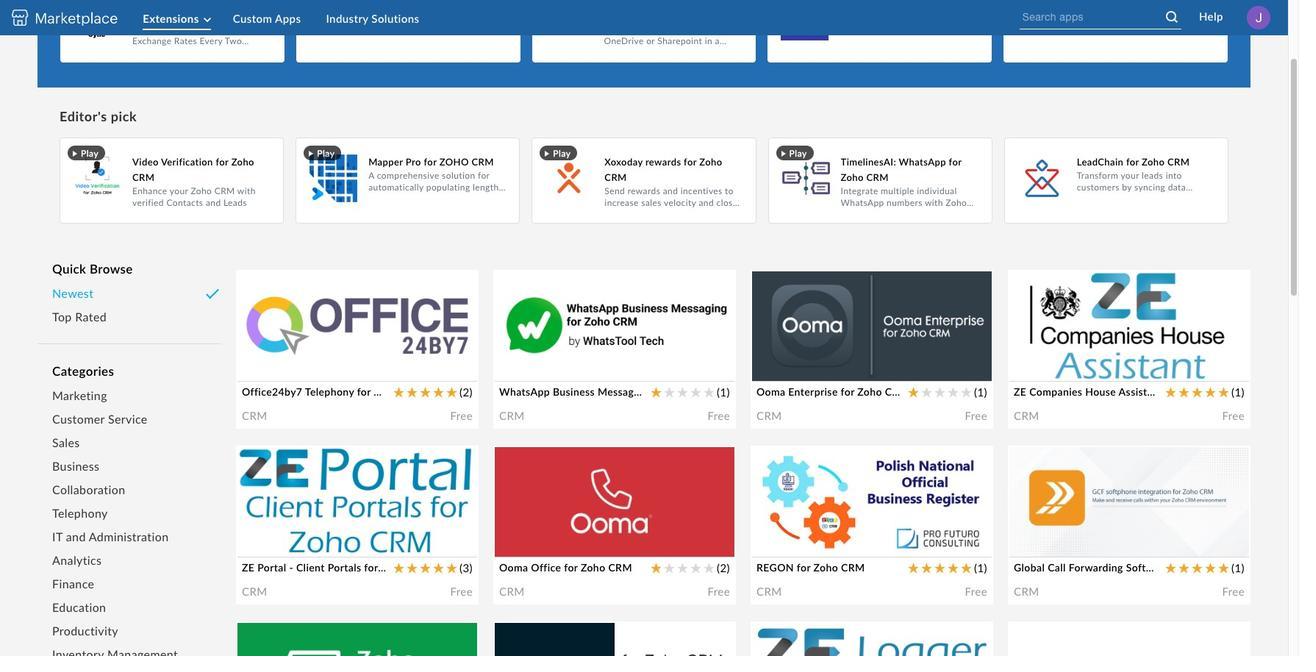 Task type: vqa. For each thing, say whether or not it's contained in the screenshot.


Task type: locate. For each thing, give the bounding box(es) containing it.
with up leads
[[237, 185, 256, 196]]

1 vertical spatial forwarding
[[1069, 561, 1124, 574]]

★ ★ ★ ★ ★ (3)
[[248, 504, 327, 517], [394, 561, 473, 574]]

your up auto-
[[615, 527, 638, 540]]

business text messaging to close deals faster and provide better service
[[840, 8, 976, 43]]

0 vertical spatial enterprise
[[807, 284, 876, 302]]

dial up match
[[505, 527, 526, 540]]

help link
[[1196, 6, 1228, 26]]

modules
[[604, 59, 639, 70]]

1 horizontal spatial close
[[955, 8, 976, 19]]

your right at
[[465, 20, 483, 31]]

telephony down collaboration
[[52, 506, 108, 520]]

zoho inside leadchain for zoho crm transform your leads into customers by syncing data automatically
[[1142, 156, 1165, 168]]

2 vertical spatial companies
[[1030, 385, 1083, 398]]

customers down the transform
[[1077, 182, 1120, 193]]

on
[[669, 24, 680, 35], [671, 47, 682, 58]]

intelligence
[[404, 20, 452, 31]]

your up seamless
[[299, 351, 322, 364]]

with inside precision data pairing with location intelligence at your fingertips
[[460, 8, 478, 19]]

2 horizontal spatial within
[[1107, 544, 1139, 558]]

for inside "ooma office for zoho crm crm"
[[596, 460, 615, 477]]

zoho inside dial numbers, review your call history, match contacts, and auto-create activities —all from within zoho crm.
[[591, 562, 617, 575]]

regon down the regon
[[757, 561, 794, 574]]

whatsapp for whatsapp business messaging extension for zoho crm crm
[[505, 284, 576, 302]]

global up use
[[1020, 460, 1064, 477]]

regon inside the regon for zoho crm crm
[[763, 460, 815, 477]]

custom
[[233, 12, 272, 25]]

uk
[[1130, 351, 1146, 364]]

and up whatsapp business messaging extension for zoho crm
[[630, 369, 649, 382]]

precision data pairing with location intelligence at your fingertips
[[368, 8, 483, 43]]

0 horizontal spatial data
[[409, 8, 427, 19]]

match
[[505, 544, 537, 558]]

import
[[1093, 351, 1127, 364]]

to inside engage with your customers by distributing qualtrics surveys to enhance customer satisfaction by analyzing customer feedback.
[[1200, 20, 1209, 31]]

on up records.
[[671, 47, 682, 58]]

with up the distributing
[[1108, 8, 1127, 19]]

lead
[[571, 386, 592, 399]]

softphone for zoho
[[1127, 561, 1177, 574]]

ze for ze portal - client portals for zoho crm crm
[[248, 460, 266, 477]]

transform
[[1077, 170, 1119, 181]]

office24by7 up empower
[[248, 284, 333, 302]]

1 horizontal spatial -
[[314, 460, 320, 477]]

enterprise inside ooma enterprise for zoho crm ★ ★ ★ ★ ★ (1)
[[789, 385, 838, 398]]

regon for regon for zoho crm
[[757, 561, 794, 574]]

call
[[1068, 460, 1093, 477], [1048, 561, 1066, 574]]

★ ★ ★ ★ ★ (2)
[[248, 328, 327, 341], [394, 385, 473, 399], [651, 561, 730, 574]]

your inside the empower your business conversations with seamless telephony integration for zoho crm. free
[[299, 351, 322, 364]]

rewards up the sales
[[628, 185, 661, 196]]

by up "surveys"
[[1195, 8, 1205, 19]]

whatsapp inside whatsapp business messaging extension for zoho crm crm
[[505, 284, 576, 302]]

global
[[1020, 460, 1064, 477], [1014, 561, 1045, 574]]

customers inside engage with your customers by distributing qualtrics surveys to enhance customer satisfaction by analyzing customer feedback.
[[1150, 8, 1193, 19]]

companies for c
[[1042, 284, 1116, 302]]

1 vertical spatial automatically
[[1077, 193, 1133, 204]]

telephony down the telephony
[[305, 385, 354, 398]]

1 vertical spatial ★ ★ ★ ★ ★ (2)
[[394, 385, 473, 399]]

0 vertical spatial client
[[324, 460, 363, 477]]

within up the global call forwarding softphone for zoho crm
[[1107, 544, 1139, 558]]

beta
[[1149, 351, 1173, 364]]

messaging for whatsapp business messaging for zoho crm drives faster chats and broadcasts for effective lead nurturing and conversion.
[[610, 351, 664, 364]]

for inside whatsapp business messaging extension for zoho crm crm
[[787, 284, 806, 302]]

crm. inside the empower your business conversations with seamless telephony integration for zoho crm. free
[[277, 386, 306, 399]]

leadchain for zoho crm transform your leads into customers by syncing data automatically
[[1077, 156, 1190, 204]]

into down the import
[[1081, 369, 1101, 382]]

and up velocity
[[663, 185, 678, 196]]

crm inside use the gcf softphone extension to make and receive calls within the zoho crm environment.
[[1191, 544, 1217, 558]]

business for whatsapp business messaging extension for zoho crm
[[553, 385, 595, 398]]

play down the editor's
[[81, 148, 99, 159]]

sync up custom
[[244, 0, 265, 6]]

play for xoxoday
[[553, 148, 571, 159]]

deals down the sales
[[629, 209, 650, 220]]

office down contacts,
[[531, 561, 561, 574]]

1 horizontal spatial crm.
[[621, 562, 649, 575]]

the up the global call forwarding softphone for zoho crm
[[1142, 544, 1159, 558]]

business inside whatsapp business messaging extension for zoho crm crm
[[580, 284, 639, 302]]

2 vertical spatial client
[[296, 561, 325, 574]]

zoho inside use the gcf softphone extension to make and receive calls within the zoho crm environment.
[[1162, 544, 1188, 558]]

assistant for c
[[1167, 284, 1228, 302]]

verified
[[132, 197, 164, 208]]

productivity
[[52, 624, 118, 638]]

portal down portals
[[258, 561, 287, 574]]

enterprise inside the ooma enterprise for zoho crm crm
[[807, 284, 876, 302]]

1 horizontal spatial deals
[[840, 20, 862, 31]]

to left make
[[1197, 527, 1208, 540]]

dial numbers, call history, contact matching, and auto activity creation, all from within zoho crm. free
[[763, 351, 982, 421]]

ooma for ooma enterprise for zoho crm ★ ★ ★ ★ ★ (1)
[[757, 385, 786, 398]]

velocity
[[664, 197, 697, 208]]

1 vertical spatial assistant
[[1119, 385, 1163, 398]]

zoho inside ooma enterprise for zoho crm ★ ★ ★ ★ ★ (1)
[[858, 385, 883, 398]]

call up auto
[[836, 351, 853, 364]]

2 vertical spatial data
[[1056, 369, 1078, 382]]

0 vertical spatial -
[[314, 460, 320, 477]]

exchange up extensions link
[[176, 0, 218, 6]]

0 vertical spatial house
[[1120, 284, 1164, 302]]

1 horizontal spatial call
[[1068, 460, 1093, 477]]

extension inside use the gcf softphone extension to make and receive calls within the zoho crm environment.
[[1144, 527, 1194, 540]]

for inside xoxoday rewards for zoho crm send rewards and incentives to increase sales velocity and close more deals
[[684, 156, 697, 168]]

with down empower
[[248, 369, 270, 382]]

messaging for whatsapp business messaging extension for zoho crm crm
[[643, 284, 714, 302]]

client down client portals for zoho crm at the bottom left of page
[[296, 561, 325, 574]]

0 vertical spatial call
[[836, 351, 853, 364]]

ze for ze companies house assistant for zoho crm
[[1014, 385, 1027, 398]]

1 horizontal spatial ★ ★ ★ ★ ★ (2)
[[394, 385, 473, 399]]

(3)
[[314, 504, 327, 517], [460, 561, 473, 574]]

telephony
[[322, 369, 373, 382]]

office up ★ (2)
[[550, 460, 592, 477]]

pairing
[[429, 8, 458, 19]]

portals
[[281, 527, 317, 540]]

0 vertical spatial within
[[790, 386, 822, 399]]

0 horizontal spatial -
[[289, 561, 294, 574]]

and down text
[[891, 20, 906, 31]]

automatically inside "currency exchange rate sync for zoho crm automatically sync currency exchange rates every two hours!"
[[132, 24, 189, 35]]

faster up lead
[[568, 369, 597, 382]]

companies
[[1042, 284, 1116, 302], [1176, 351, 1232, 364], [1030, 385, 1083, 398]]

1 horizontal spatial portals
[[368, 460, 414, 477]]

1 horizontal spatial currency
[[214, 24, 251, 35]]

forwarding for zoho
[[1069, 561, 1124, 574]]

faster down text
[[864, 20, 888, 31]]

and down incentives
[[699, 197, 714, 208]]

office for ooma office for zoho crm
[[531, 561, 561, 574]]

extensions
[[143, 12, 199, 25]]

your up the contacts
[[170, 185, 188, 196]]

1 horizontal spatial into
[[1166, 170, 1183, 181]]

0 vertical spatial from
[[763, 386, 787, 399]]

top rated
[[52, 310, 107, 324]]

white image
[[1163, 9, 1182, 27]]

from down matching,
[[763, 386, 787, 399]]

data right "syncing"
[[1169, 182, 1187, 193]]

whatsapp inside whatsapp business messaging for zoho crm drives faster chats and broadcasts for effective lead nurturing and conversion.
[[505, 351, 559, 364]]

0 vertical spatial deals
[[840, 20, 862, 31]]

assistant
[[1167, 284, 1228, 302], [1119, 385, 1163, 398]]

0 horizontal spatial faster
[[568, 369, 597, 382]]

office24by7 inside office24by7 telephony for zoho crm crm
[[248, 284, 333, 302]]

from right —all
[[529, 562, 553, 575]]

contacts,
[[540, 544, 586, 558]]

0 horizontal spatial deals
[[629, 209, 650, 220]]

ooma enterprise for zoho crm ★ ★ ★ ★ ★ (1)
[[757, 385, 988, 399]]

0 vertical spatial office24by7
[[248, 284, 333, 302]]

- inside "ze portal - client portals for zoho crm crm"
[[314, 460, 320, 477]]

and left leads
[[206, 197, 221, 208]]

2 horizontal spatial crm.
[[854, 386, 883, 399]]

0 horizontal spatial crm.
[[277, 386, 306, 399]]

history, up the activities
[[662, 527, 700, 540]]

1 vertical spatial automatically
[[1020, 351, 1090, 364]]

whatsapp business messaging for zoho crm drives faster chats and broadcasts for effective lead nurturing and conversion.
[[505, 351, 711, 417]]

office24by7 down seamless
[[242, 385, 303, 398]]

your left leads
[[1121, 170, 1140, 181]]

play for video
[[81, 148, 99, 159]]

text
[[879, 8, 895, 19]]

and inside dial numbers, call history, contact matching, and auto activity creation, all from within zoho crm. free
[[815, 369, 834, 382]]

it and administration link
[[52, 525, 207, 549]]

client inside "ze portal - client portals for zoho crm crm"
[[324, 460, 363, 477]]

0 vertical spatial ★ ★ ★ ★ ★ (2)
[[248, 328, 327, 341]]

0 horizontal spatial customers
[[1077, 182, 1120, 193]]

client up client portals for zoho crm at the bottom left of page
[[324, 460, 363, 477]]

business inside whatsapp business messaging for zoho crm drives faster chats and broadcasts for effective lead nurturing and conversion.
[[562, 351, 607, 364]]

dial
[[763, 351, 783, 364], [505, 527, 526, 540]]

numbers, inside dial numbers, review your call history, match contacts, and auto-create activities —all from within zoho crm.
[[529, 527, 576, 540]]

house inside ze companies house assistant for zoho c crm
[[1120, 284, 1164, 302]]

ze for ze companies house assistant for zoho c crm
[[1020, 284, 1038, 302]]

to up better in the right top of the page
[[943, 8, 952, 19]]

the up "receive"
[[1043, 527, 1060, 540]]

1 vertical spatial within
[[1107, 544, 1139, 558]]

automatically inside automatically import uk beta companies house data into zoho crm
[[1020, 351, 1090, 364]]

productivity link
[[52, 619, 207, 643]]

location
[[368, 20, 402, 31]]

conversion.
[[505, 404, 564, 417]]

0 vertical spatial by
[[1195, 8, 1205, 19]]

0 vertical spatial rewards
[[646, 156, 681, 168]]

help
[[1200, 9, 1224, 23]]

with
[[460, 8, 478, 19], [1108, 8, 1127, 19], [237, 185, 256, 196], [248, 369, 270, 382]]

records.
[[659, 59, 692, 70]]

ooma for ooma enterprise for zoho crm crm
[[763, 284, 803, 302]]

and down based
[[642, 59, 657, 70]]

global down use
[[1014, 561, 1045, 574]]

automatically down the transform
[[1077, 193, 1133, 204]]

2 vertical spatial within
[[556, 562, 588, 575]]

into right leads
[[1166, 170, 1183, 181]]

dial for dial numbers, review your call history, match contacts, and auto-create activities —all from within zoho crm.
[[505, 527, 526, 540]]

education
[[52, 600, 106, 614]]

0 horizontal spatial numbers,
[[529, 527, 576, 540]]

forwarding inside global call forwarding softphone for zoh crm
[[1097, 460, 1173, 477]]

and left auto
[[815, 369, 834, 382]]

1 horizontal spatial customers
[[1150, 8, 1193, 19]]

0 vertical spatial regon
[[763, 460, 815, 477]]

0 horizontal spatial within
[[556, 562, 588, 575]]

0 vertical spatial telephony
[[336, 284, 405, 302]]

zoho inside dial numbers, call history, contact matching, and auto activity creation, all from within zoho crm. free
[[825, 386, 851, 399]]

by left "syncing"
[[1123, 182, 1132, 193]]

currency up two
[[214, 24, 251, 35]]

into inside leadchain for zoho crm transform your leads into customers by syncing data automatically
[[1166, 170, 1183, 181]]

currency exchange rate sync for zoho crm automatically sync currency exchange rates every two hours!
[[132, 0, 265, 58]]

call inside global call forwarding softphone for zoh crm
[[1068, 460, 1093, 477]]

portal for ze portal - client portals for zoho crm
[[258, 561, 287, 574]]

your inside engage with your customers by distributing qualtrics surveys to enhance customer satisfaction by analyzing customer feedback.
[[1129, 8, 1148, 19]]

your inside leadchain for zoho crm transform your leads into customers by syncing data automatically
[[1121, 170, 1140, 181]]

play left timelinesai:
[[790, 148, 807, 159]]

1 horizontal spatial (3)
[[460, 561, 473, 574]]

0 horizontal spatial dial
[[505, 527, 526, 540]]

Search apps search field
[[1020, 6, 1164, 28]]

(3) left —all
[[460, 561, 473, 574]]

crm. down activity
[[854, 386, 883, 399]]

numbers, up matching,
[[786, 351, 833, 364]]

zoho inside automatically import uk beta companies house data into zoho crm
[[1105, 369, 1131, 382]]

enterprise for ooma enterprise for zoho crm ★ ★ ★ ★ ★ (1)
[[789, 385, 838, 398]]

0 vertical spatial currency
[[132, 0, 173, 6]]

0 vertical spatial automatically
[[369, 182, 424, 193]]

syncing
[[1135, 182, 1166, 193]]

1 vertical spatial house
[[1020, 369, 1053, 382]]

logger
[[785, 636, 830, 653]]

to right incentives
[[725, 185, 734, 196]]

1 vertical spatial history,
[[662, 527, 700, 540]]

more
[[605, 209, 626, 220]]

close down incentives
[[717, 197, 738, 208]]

0 vertical spatial (3)
[[314, 504, 327, 517]]

1 horizontal spatial dial
[[763, 351, 783, 364]]

0 vertical spatial into
[[1166, 170, 1183, 181]]

currency up extensions
[[132, 0, 173, 6]]

★ ★ ★ ★ ★ (2) down the activities
[[651, 561, 730, 574]]

editor's
[[60, 108, 107, 124]]

1 horizontal spatial faster
[[864, 20, 888, 31]]

0 vertical spatial history,
[[856, 351, 894, 364]]

2 vertical spatial ★ ★ ★ ★ ★ (2)
[[651, 561, 730, 574]]

2 horizontal spatial house
[[1120, 284, 1164, 302]]

based
[[645, 47, 669, 58]]

crm inside timelinesai: whatsapp for zoho crm
[[867, 171, 889, 183]]

2 vertical spatial by
[[1123, 182, 1132, 193]]

dial inside dial numbers, call history, contact matching, and auto activity creation, all from within zoho crm. free
[[763, 351, 783, 364]]

1 vertical spatial data
[[1169, 182, 1187, 193]]

close up better in the right top of the page
[[955, 8, 976, 19]]

messaging for whatsapp business messaging extension for zoho crm
[[598, 385, 649, 398]]

ze inside "ze portal - client portals for zoho crm crm"
[[248, 460, 266, 477]]

2 horizontal spatial ★ ★ ★ ★ ★ (2)
[[651, 561, 730, 574]]

within
[[790, 386, 822, 399], [1107, 544, 1139, 558], [556, 562, 588, 575]]

0 vertical spatial companies
[[1042, 284, 1116, 302]]

customers
[[1150, 8, 1193, 19], [1077, 182, 1120, 193]]

1 vertical spatial on
[[671, 47, 682, 58]]

1 vertical spatial -
[[289, 561, 294, 574]]

regon up the regon
[[763, 460, 815, 477]]

within down contacts,
[[556, 562, 588, 575]]

video
[[132, 156, 159, 168]]

by down help
[[1205, 32, 1214, 43]]

and down "review"
[[589, 544, 608, 558]]

client left portals
[[248, 527, 278, 540]]

office for ooma office for zoho crm crm
[[550, 460, 592, 477]]

★ link
[[248, 326, 259, 341], [261, 326, 272, 341], [274, 326, 286, 341], [288, 326, 299, 341], [301, 326, 312, 341], [505, 326, 517, 341], [519, 326, 530, 341], [532, 326, 543, 341], [545, 326, 556, 341], [558, 326, 570, 341], [763, 326, 774, 341], [776, 326, 787, 341], [789, 326, 801, 341], [802, 326, 814, 341], [816, 326, 827, 341], [1033, 326, 1045, 341], [1047, 326, 1058, 341], [1060, 326, 1071, 341], [1073, 326, 1085, 341], [394, 380, 405, 399], [407, 380, 418, 399], [420, 380, 431, 399], [433, 380, 445, 399], [447, 380, 458, 399], [651, 380, 662, 399], [664, 380, 676, 399], [678, 380, 689, 399], [691, 380, 702, 399], [704, 380, 715, 399], [908, 380, 920, 399], [922, 380, 933, 399], [935, 380, 946, 399], [948, 380, 960, 399], [961, 380, 973, 399], [1166, 380, 1177, 399], [1179, 380, 1190, 399], [1192, 380, 1204, 399], [1206, 380, 1217, 399], [1219, 380, 1230, 399], [248, 502, 259, 517], [261, 502, 272, 517], [274, 502, 286, 517], [288, 502, 299, 517], [301, 502, 312, 517], [505, 502, 517, 517], [558, 502, 570, 517], [763, 502, 774, 517], [776, 502, 787, 517], [789, 502, 801, 517], [802, 502, 814, 517], [816, 502, 827, 517], [1020, 502, 1032, 517], [1033, 502, 1045, 517], [1047, 502, 1058, 517], [1060, 502, 1071, 517], [1073, 502, 1085, 517], [394, 556, 405, 574], [407, 556, 418, 574], [420, 556, 431, 574], [433, 556, 445, 574], [447, 556, 458, 574], [651, 556, 662, 574], [664, 556, 676, 574], [678, 556, 689, 574], [691, 556, 702, 574], [704, 556, 715, 574], [908, 556, 920, 574], [922, 556, 933, 574], [935, 556, 946, 574], [948, 556, 960, 574], [961, 556, 973, 574], [1166, 556, 1177, 574], [1179, 556, 1190, 574], [1192, 556, 1204, 574], [1206, 556, 1217, 574], [1219, 556, 1230, 574]]

assistant inside ze companies house assistant for zoho c crm
[[1167, 284, 1228, 302]]

portal up portals
[[270, 460, 310, 477]]

distributing
[[1076, 20, 1124, 31]]

data
[[409, 8, 427, 19], [1169, 182, 1187, 193], [1056, 369, 1078, 382]]

into for data
[[1081, 369, 1101, 382]]

increase
[[605, 197, 639, 208]]

matching,
[[763, 369, 812, 382]]

0 horizontal spatial into
[[1081, 369, 1101, 382]]

data up ze companies house assistant for zoho crm
[[1056, 369, 1078, 382]]

global inside global call forwarding softphone for zoh crm
[[1020, 460, 1064, 477]]

for inside leadchain for zoho crm transform your leads into customers by syncing data automatically
[[1127, 156, 1140, 168]]

on up sharepoint
[[669, 24, 680, 35]]

telephony up business
[[336, 284, 405, 302]]

1 vertical spatial call
[[1048, 561, 1066, 574]]

2 vertical spatial softphone
[[1127, 561, 1177, 574]]

sync up 'every' on the left of the page
[[192, 24, 211, 35]]

automatically left the import
[[1020, 351, 1090, 364]]

4 play from the left
[[790, 148, 807, 159]]

0 vertical spatial dial
[[763, 351, 783, 364]]

2 vertical spatial house
[[1086, 385, 1117, 398]]

1 vertical spatial global
[[1014, 561, 1045, 574]]

automatically up rates
[[132, 24, 189, 35]]

0 horizontal spatial the
[[1043, 527, 1060, 540]]

your inside dial numbers, review your call history, match contacts, and auto-create activities —all from within zoho crm.
[[615, 527, 638, 540]]

1 horizontal spatial exchange
[[176, 0, 218, 6]]

zoho inside "ooma office for zoho crm crm"
[[619, 460, 654, 477]]

enhance
[[132, 185, 167, 196]]

and down use
[[1020, 544, 1039, 558]]

automatically inside mapper pro for zoho crm a comprehensive solution for automatically populating lengthy address fields using google maps
[[369, 182, 424, 193]]

1 vertical spatial into
[[1081, 369, 1101, 382]]

1 vertical spatial the
[[1142, 544, 1159, 558]]

your up qualtrics
[[1129, 8, 1148, 19]]

★ ★ ★ ★ ★ (2) up empower
[[248, 328, 327, 341]]

numbers, up contacts,
[[529, 527, 576, 540]]

customers up "surveys"
[[1150, 8, 1193, 19]]

- up client portals for zoho crm at the bottom left of page
[[314, 460, 320, 477]]

0 vertical spatial customers
[[1150, 8, 1193, 19]]

and right it
[[66, 530, 86, 544]]

whatsapp for whatsapp business messaging for zoho crm drives faster chats and broadcasts for effective lead nurturing and conversion.
[[505, 351, 559, 364]]

portals inside "ze portal - client portals for zoho crm crm"
[[368, 460, 414, 477]]

administration
[[89, 530, 169, 544]]

1 vertical spatial portal
[[258, 561, 287, 574]]

zoho inside whatsapp business messaging for zoho crm drives faster chats and broadcasts for effective lead nurturing and conversion.
[[685, 351, 711, 364]]

with up at
[[460, 8, 478, 19]]

0 vertical spatial numbers,
[[786, 351, 833, 364]]

0 vertical spatial global
[[1020, 460, 1064, 477]]

global for zoho
[[1014, 561, 1045, 574]]

exchange
[[176, 0, 218, 6], [132, 35, 172, 46]]

portal
[[270, 460, 310, 477], [258, 561, 287, 574]]

and inside use the gcf softphone extension to make and receive calls within the zoho crm environment.
[[1020, 544, 1039, 558]]

crm.
[[277, 386, 306, 399], [854, 386, 883, 399], [621, 562, 649, 575]]

your inside "video verification for zoho crm enhance your zoho crm with verified contacts and leads"
[[170, 185, 188, 196]]

it and administration
[[52, 530, 169, 544]]

from
[[763, 386, 787, 399], [529, 562, 553, 575]]

★ ★ ★ ★ ★ (2) for ooma office for zoho crm
[[651, 561, 730, 574]]

call down "receive"
[[1048, 561, 1066, 574]]

crm. down seamless
[[277, 386, 306, 399]]

play left mapper
[[317, 148, 335, 159]]

1 vertical spatial messaging
[[610, 351, 664, 364]]

2 vertical spatial messaging
[[598, 385, 649, 398]]

play left xoxoday
[[553, 148, 571, 159]]

1 horizontal spatial ★ ★ ★ ★ ★ (3)
[[394, 561, 473, 574]]

call inside dial numbers, call history, contact matching, and auto activity creation, all from within zoho crm. free
[[836, 351, 853, 364]]

call up create
[[641, 527, 659, 540]]

portals for ze portal - client portals for zoho crm
[[328, 561, 362, 574]]

ze logger for zoho crm
[[763, 636, 929, 653]]

google
[[452, 193, 482, 204]]

1 horizontal spatial data
[[1056, 369, 1078, 382]]

deals up service
[[840, 20, 862, 31]]

1 play from the left
[[81, 148, 99, 159]]

for inside "video verification for zoho crm enhance your zoho crm with verified contacts and leads"
[[216, 156, 229, 168]]

deals inside xoxoday rewards for zoho crm send rewards and incentives to increase sales velocity and close more deals
[[629, 209, 650, 220]]

zoho inside xoxoday rewards for zoho crm send rewards and incentives to increase sales velocity and close more deals
[[700, 156, 723, 168]]

and inside dial numbers, review your call history, match contacts, and auto-create activities —all from within zoho crm.
[[589, 544, 608, 558]]

industry solutions link
[[326, 9, 442, 29]]

(3) up client portals for zoho crm at the bottom left of page
[[314, 504, 327, 517]]

messaging
[[898, 8, 941, 19]]

for inside "currency exchange rate sync for zoho crm automatically sync currency exchange rates every two hours!"
[[132, 10, 145, 21]]

within down matching,
[[790, 386, 822, 399]]

0 horizontal spatial close
[[717, 197, 738, 208]]

(1)
[[572, 328, 585, 341], [829, 328, 842, 341], [1086, 328, 1100, 341], [717, 385, 730, 399], [975, 385, 988, 399], [1232, 385, 1245, 399], [829, 504, 842, 517], [1086, 504, 1100, 517], [975, 561, 988, 574], [1232, 561, 1245, 574]]

2 play from the left
[[317, 148, 335, 159]]

with inside "video verification for zoho crm enhance your zoho crm with verified contacts and leads"
[[237, 185, 256, 196]]

automatically up address
[[369, 182, 424, 193]]

telephony
[[336, 284, 405, 302], [305, 385, 354, 398], [52, 506, 108, 520]]

messaging inside whatsapp business messaging for zoho crm drives faster chats and broadcasts for effective lead nurturing and conversion.
[[610, 351, 664, 364]]

crm inside ze companies house assistant for zoho c crm
[[1020, 306, 1046, 319]]

3 play from the left
[[553, 148, 571, 159]]

0 horizontal spatial assistant
[[1119, 385, 1163, 398]]

to right "surveys"
[[1200, 20, 1209, 31]]

1 horizontal spatial history,
[[856, 351, 894, 364]]

softphone inside use the gcf softphone extension to make and receive calls within the zoho crm environment.
[[1088, 527, 1141, 540]]

marketing
[[52, 388, 107, 402]]

within inside dial numbers, review your call history, match contacts, and auto-create activities —all from within zoho crm.
[[556, 562, 588, 575]]

1 horizontal spatial numbers,
[[786, 351, 833, 364]]

1 horizontal spatial within
[[790, 386, 822, 399]]

0 vertical spatial call
[[1068, 460, 1093, 477]]

1 vertical spatial softphone
[[1088, 527, 1141, 540]]

for inside "ze portal - client portals for zoho crm crm"
[[418, 460, 437, 477]]

for inside the regon for zoho crm crm
[[820, 460, 839, 477]]

0 vertical spatial close
[[955, 8, 976, 19]]

dial inside dial numbers, review your call history, match contacts, and auto-create activities —all from within zoho crm.
[[505, 527, 526, 540]]

crm inside leadchain for zoho crm transform your leads into customers by syncing data automatically
[[1168, 156, 1190, 168]]

2 horizontal spatial data
[[1169, 182, 1187, 193]]

global call forwarding softphone for zoho crm
[[1014, 561, 1248, 574]]

office inside "ooma office for zoho crm crm"
[[550, 460, 592, 477]]

using
[[428, 193, 450, 204]]

into inside automatically import uk beta companies house data into zoho crm
[[1081, 369, 1101, 382]]

numbers, inside dial numbers, call history, contact matching, and auto activity creation, all from within zoho crm. free
[[786, 351, 833, 364]]

0 vertical spatial office
[[550, 460, 592, 477]]

data up intelligence
[[409, 8, 427, 19]]

feedback.
[[1158, 43, 1198, 54]]

history, up activity
[[856, 351, 894, 364]]

1 horizontal spatial assistant
[[1167, 284, 1228, 302]]

★ ★ ★ ★ ★ (2) down the integration
[[394, 385, 473, 399]]

0 vertical spatial messaging
[[643, 284, 714, 302]]

1 vertical spatial faster
[[568, 369, 597, 382]]

- for ze portal - client portals for zoho crm crm
[[314, 460, 320, 477]]

zoho inside the empower your business conversations with seamless telephony integration for zoho crm. free
[[248, 386, 274, 399]]

crm. down auto-
[[621, 562, 649, 575]]

crm
[[174, 10, 196, 21], [705, 47, 726, 58], [472, 156, 494, 168], [1168, 156, 1190, 168], [132, 171, 155, 183], [605, 171, 627, 183], [867, 171, 889, 183], [215, 185, 235, 196], [471, 284, 504, 302], [849, 284, 883, 302], [942, 284, 976, 302], [248, 306, 273, 319], [505, 306, 531, 319], [763, 306, 788, 319], [1020, 306, 1046, 319], [505, 369, 531, 382], [1134, 369, 1159, 382], [401, 385, 425, 398], [746, 385, 770, 398], [885, 385, 909, 398], [1211, 385, 1234, 398], [242, 409, 267, 422], [499, 409, 525, 422], [757, 409, 782, 422], [1014, 409, 1040, 422], [480, 460, 514, 477], [658, 460, 692, 477], [881, 460, 915, 477], [248, 482, 273, 495], [505, 482, 531, 495], [763, 482, 788, 495], [1020, 482, 1046, 495], [367, 527, 392, 540], [845, 527, 870, 540], [1191, 544, 1217, 558], [409, 561, 433, 574], [609, 561, 633, 574], [841, 561, 865, 574], [1224, 561, 1248, 574], [242, 585, 267, 598], [499, 585, 525, 598], [757, 585, 782, 598], [1014, 585, 1040, 598], [383, 636, 417, 653], [709, 636, 743, 653], [896, 636, 929, 653]]

call up gcf
[[1068, 460, 1093, 477]]



Task type: describe. For each thing, give the bounding box(es) containing it.
1 vertical spatial (3)
[[460, 561, 473, 574]]

review
[[579, 527, 613, 540]]

for inside global call forwarding softphone for zoh crm
[[1251, 460, 1270, 477]]

activities
[[673, 544, 719, 558]]

and inside store your files on microsoft onedrive or sharepoint in a structure based on your crm modules and records.
[[642, 59, 657, 70]]

softphone for to
[[1088, 527, 1141, 540]]

companies inside automatically import uk beta companies house data into zoho crm
[[1176, 351, 1232, 364]]

house inside automatically import uk beta companies house data into zoho crm
[[1020, 369, 1053, 382]]

gcf
[[1063, 527, 1085, 540]]

★ (2)
[[558, 504, 585, 517]]

house for crm
[[1086, 385, 1117, 398]]

data inside leadchain for zoho crm transform your leads into customers by syncing data automatically
[[1169, 182, 1187, 193]]

for inside ooma enterprise for zoho crm ★ ★ ★ ★ ★ (1)
[[841, 385, 855, 398]]

play for mapper
[[317, 148, 335, 159]]

satisfaction
[[1154, 32, 1202, 43]]

it
[[52, 530, 63, 544]]

service
[[840, 32, 869, 43]]

history, inside dial numbers, review your call history, match contacts, and auto-create activities —all from within zoho crm.
[[662, 527, 700, 540]]

every
[[200, 35, 223, 46]]

your inside precision data pairing with location intelligence at your fingertips
[[465, 20, 483, 31]]

close inside xoxoday rewards for zoho crm send rewards and incentives to increase sales velocity and close more deals
[[717, 197, 738, 208]]

ooma office for zoho crm crm
[[505, 460, 692, 495]]

with inside the empower your business conversations with seamless telephony integration for zoho crm. free
[[248, 369, 270, 382]]

call for zoho
[[1048, 561, 1066, 574]]

free inside dial numbers, call history, contact matching, and auto activity creation, all from within zoho crm. free
[[959, 408, 982, 421]]

engage
[[1076, 8, 1106, 19]]

with inside engage with your customers by distributing qualtrics surveys to enhance customer satisfaction by analyzing customer feedback.
[[1108, 8, 1127, 19]]

0 vertical spatial ★ ★ ★ ★ ★ (3)
[[248, 504, 327, 517]]

portal for ze portal - client portals for zoho crm crm
[[270, 460, 310, 477]]

crm inside ooma enterprise for zoho crm ★ ★ ★ ★ ★ (1)
[[885, 385, 909, 398]]

0 horizontal spatial exchange
[[132, 35, 172, 46]]

and inside business text messaging to close deals faster and provide better service
[[891, 20, 906, 31]]

ooma office for zoho crm
[[499, 561, 633, 574]]

dial numbers, review your call history, match contacts, and auto-create activities —all from within zoho crm.
[[505, 527, 719, 575]]

fsm
[[287, 636, 317, 653]]

within inside dial numbers, call history, contact matching, and auto activity creation, all from within zoho crm. free
[[790, 386, 822, 399]]

client for ze portal - client portals for zoho crm crm
[[324, 460, 363, 477]]

global call forwarding softphone for zoh crm
[[1020, 460, 1300, 495]]

auto-
[[611, 544, 638, 558]]

zoho fsm for zoho crm
[[248, 636, 417, 653]]

populating
[[426, 182, 470, 193]]

automatically inside leadchain for zoho crm transform your leads into customers by syncing data automatically
[[1077, 193, 1133, 204]]

1 horizontal spatial sync
[[244, 0, 265, 6]]

mapper pro for zoho crm a comprehensive solution for automatically populating lengthy address fields using google maps
[[369, 156, 504, 216]]

zoho inside "ze portal - client portals for zoho crm crm"
[[441, 460, 476, 477]]

sales
[[52, 435, 80, 449]]

structure
[[604, 47, 642, 58]]

hours!
[[132, 47, 160, 58]]

call inside dial numbers, review your call history, match contacts, and auto-create activities —all from within zoho crm.
[[641, 527, 659, 540]]

mongodb extension for zoho crm
[[505, 636, 743, 653]]

1 vertical spatial currency
[[214, 24, 251, 35]]

apps
[[275, 12, 301, 25]]

to inside xoxoday rewards for zoho crm send rewards and incentives to increase sales velocity and close more deals
[[725, 185, 734, 196]]

at
[[454, 20, 462, 31]]

activity
[[863, 369, 901, 382]]

office24by7 for office24by7 telephony for zoho crm
[[242, 385, 303, 398]]

crm inside store your files on microsoft onedrive or sharepoint in a structure based on your crm modules and records.
[[705, 47, 726, 58]]

pick
[[111, 108, 137, 124]]

1 vertical spatial rewards
[[628, 185, 661, 196]]

data inside automatically import uk beta companies house data into zoho crm
[[1056, 369, 1078, 382]]

surveys
[[1166, 20, 1198, 31]]

history, inside dial numbers, call history, contact matching, and auto activity creation, all from within zoho crm. free
[[856, 351, 894, 364]]

regon for zoho crm
[[757, 561, 865, 574]]

numbers, for match
[[529, 527, 576, 540]]

0 horizontal spatial (3)
[[314, 504, 327, 517]]

marketing link
[[52, 384, 207, 408]]

provide
[[908, 20, 939, 31]]

forwarding for zoh
[[1097, 460, 1173, 477]]

fingertips
[[368, 32, 408, 43]]

1 vertical spatial ★ ★ ★ ★ ★ (3)
[[394, 561, 473, 574]]

better
[[942, 20, 967, 31]]

pro
[[406, 156, 421, 168]]

business for whatsapp business messaging extension for zoho crm crm
[[580, 284, 639, 302]]

create
[[638, 544, 670, 558]]

zoho inside office24by7 telephony for zoho crm crm
[[432, 284, 467, 302]]

video verification for zoho crm enhance your zoho crm with verified contacts and leads
[[132, 156, 256, 208]]

0 vertical spatial customer
[[1113, 32, 1152, 43]]

enterprise for ooma enterprise for zoho crm crm
[[807, 284, 876, 302]]

to inside business text messaging to close deals faster and provide better service
[[943, 8, 952, 19]]

in
[[705, 35, 713, 46]]

free inside the empower your business conversations with seamless telephony integration for zoho crm. free
[[445, 408, 467, 421]]

companies for crm
[[1030, 385, 1083, 398]]

ze for ze logger for zoho crm
[[763, 636, 781, 653]]

verification
[[161, 156, 213, 168]]

extension inside whatsapp business messaging extension for zoho crm crm
[[718, 284, 783, 302]]

crm inside mapper pro for zoho crm a comprehensive solution for automatically populating lengthy address fields using google maps
[[472, 156, 494, 168]]

and down broadcasts
[[646, 386, 665, 399]]

finance link
[[52, 572, 207, 596]]

calls
[[1082, 544, 1104, 558]]

make
[[1211, 527, 1238, 540]]

environment.
[[1020, 562, 1088, 575]]

broadcasts
[[652, 369, 707, 382]]

data inside precision data pairing with location intelligence at your fingertips
[[409, 8, 427, 19]]

whatsapp business messaging extension for zoho crm crm
[[505, 284, 883, 319]]

crm. inside dial numbers, review your call history, match contacts, and auto-create activities —all from within zoho crm.
[[621, 562, 649, 575]]

zoho inside timelinesai: whatsapp for zoho crm
[[841, 171, 864, 183]]

browse
[[90, 261, 133, 277]]

business
[[325, 351, 368, 364]]

1 vertical spatial by
[[1205, 32, 1214, 43]]

0 horizontal spatial sync
[[192, 24, 211, 35]]

call for zoh
[[1068, 460, 1093, 477]]

2 vertical spatial telephony
[[52, 506, 108, 520]]

quick browse
[[52, 261, 133, 277]]

crm inside global call forwarding softphone for zoh crm
[[1020, 482, 1046, 495]]

your down sharepoint
[[684, 47, 703, 58]]

house for c
[[1120, 284, 1164, 302]]

zoho inside ze companies house assistant for zoho c crm
[[1256, 284, 1290, 302]]

and inside "video verification for zoho crm enhance your zoho crm with verified contacts and leads"
[[206, 197, 221, 208]]

qualtrics
[[1126, 20, 1164, 31]]

★ ★ ★ ★ ★ (2) for office24by7 telephony for zoho crm
[[394, 385, 473, 399]]

from inside dial numbers, review your call history, match contacts, and auto-create activities —all from within zoho crm.
[[529, 562, 553, 575]]

rates
[[174, 35, 197, 46]]

within inside use the gcf softphone extension to make and receive calls within the zoho crm environment.
[[1107, 544, 1139, 558]]

0 vertical spatial exchange
[[176, 0, 218, 6]]

analytics
[[52, 553, 102, 567]]

nurturing
[[596, 386, 643, 399]]

crm inside whatsapp business messaging for zoho crm drives faster chats and broadcasts for effective lead nurturing and conversion.
[[505, 369, 531, 382]]

crm inside automatically import uk beta companies house data into zoho crm
[[1134, 369, 1159, 382]]

empower your business conversations with seamless telephony integration for zoho crm. free
[[248, 351, 467, 421]]

store
[[604, 24, 626, 35]]

telephony for office24by7 telephony for zoho crm crm
[[336, 284, 405, 302]]

deals inside business text messaging to close deals faster and provide better service
[[840, 20, 862, 31]]

your up or
[[629, 24, 647, 35]]

for inside ze companies house assistant for zoho c crm
[[1232, 284, 1252, 302]]

faster inside whatsapp business messaging for zoho crm drives faster chats and broadcasts for effective lead nurturing and conversion.
[[568, 369, 597, 382]]

regon for regon for zoho crm crm
[[763, 460, 815, 477]]

client for ze portal - client portals for zoho crm
[[296, 561, 325, 574]]

for inside timelinesai: whatsapp for zoho crm
[[949, 156, 962, 168]]

by inside leadchain for zoho crm transform your leads into customers by syncing data automatically
[[1123, 182, 1132, 193]]

contact
[[897, 351, 936, 364]]

to inside use the gcf softphone extension to make and receive calls within the zoho crm environment.
[[1197, 527, 1208, 540]]

softphone for zoh
[[1177, 460, 1247, 477]]

mongodb
[[505, 636, 574, 653]]

rated
[[75, 310, 107, 324]]

office24by7 for office24by7 telephony for zoho crm crm
[[248, 284, 333, 302]]

from inside dial numbers, call history, contact matching, and auto activity creation, all from within zoho crm. free
[[763, 386, 787, 399]]

leads
[[224, 197, 247, 208]]

customer
[[52, 412, 105, 426]]

top rated link
[[52, 305, 207, 329]]

customer service link
[[52, 408, 207, 431]]

custom apps link
[[233, 9, 323, 29]]

use the gcf softphone extension to make and receive calls within the zoho crm environment.
[[1020, 527, 1238, 575]]

business inside business text messaging to close deals faster and provide better service
[[840, 8, 876, 19]]

for inside the empower your business conversations with seamless telephony integration for zoho crm. free
[[435, 369, 450, 382]]

zoho inside "currency exchange rate sync for zoho crm automatically sync currency exchange rates every two hours!"
[[148, 10, 171, 21]]

zoho inside the regon for zoho crm crm
[[843, 460, 877, 477]]

for inside office24by7 telephony for zoho crm crm
[[409, 284, 428, 302]]

timelinesai:
[[841, 156, 897, 168]]

ze companies house assistant for zoho c crm
[[1020, 284, 1300, 319]]

ze for ze portal - client portals for zoho crm
[[242, 561, 255, 574]]

dial for dial numbers, call history, contact matching, and auto activity creation, all from within zoho crm. free
[[763, 351, 783, 364]]

customers inside leadchain for zoho crm transform your leads into customers by syncing data automatically
[[1077, 182, 1120, 193]]

or
[[647, 35, 655, 46]]

business for whatsapp business messaging for zoho crm drives faster chats and broadcasts for effective lead nurturing and conversion.
[[562, 351, 607, 364]]

close inside business text messaging to close deals faster and provide better service
[[955, 8, 976, 19]]

crm inside xoxoday rewards for zoho crm send rewards and incentives to increase sales velocity and close more deals
[[605, 171, 627, 183]]

1 vertical spatial customer
[[1117, 43, 1156, 54]]

comprehensive
[[377, 170, 440, 181]]

crm inside "currency exchange rate sync for zoho crm automatically sync currency exchange rates every two hours!"
[[174, 10, 196, 21]]

crm. inside dial numbers, call history, contact matching, and auto activity creation, all from within zoho crm. free
[[854, 386, 883, 399]]

numbers, for and
[[786, 351, 833, 364]]

faster inside business text messaging to close deals faster and provide better service
[[864, 20, 888, 31]]

telephony for office24by7 telephony for zoho crm
[[305, 385, 354, 398]]

precision
[[368, 8, 406, 19]]

auto
[[837, 369, 860, 382]]

portals for ze portal - client portals for zoho crm crm
[[368, 460, 414, 477]]

whatsapp inside timelinesai: whatsapp for zoho crm
[[899, 156, 947, 168]]

regon
[[763, 527, 795, 540]]

editor's pick
[[60, 108, 137, 124]]

assistant for crm
[[1119, 385, 1163, 398]]

0 vertical spatial on
[[669, 24, 680, 35]]

microsoft
[[683, 24, 723, 35]]

0 horizontal spatial currency
[[132, 0, 173, 6]]

analytics link
[[52, 549, 207, 572]]

ze companies house assistant for zoho crm
[[1014, 385, 1234, 398]]

into for leads
[[1166, 170, 1183, 181]]

mapper
[[369, 156, 403, 168]]

ooma enterprise for zoho crm crm
[[763, 284, 976, 319]]

collaboration
[[52, 483, 125, 497]]

zoho inside the ooma enterprise for zoho crm crm
[[904, 284, 938, 302]]

drives
[[534, 369, 565, 382]]

—all
[[505, 562, 526, 575]]

leadchain
[[1077, 156, 1124, 168]]

contacts
[[167, 197, 203, 208]]

files
[[650, 24, 667, 35]]

whatsapp for whatsapp business messaging extension for zoho crm
[[499, 385, 550, 398]]

- for ze portal - client portals for zoho crm
[[289, 561, 294, 574]]

custom apps
[[233, 12, 301, 25]]

ooma for ooma office for zoho crm crm
[[505, 460, 546, 477]]

telephony link
[[52, 502, 207, 525]]

ooma for ooma office for zoho crm
[[499, 561, 528, 574]]

for inside the ooma enterprise for zoho crm crm
[[880, 284, 900, 302]]

1 vertical spatial client
[[248, 527, 278, 540]]

service
[[108, 412, 148, 426]]

business link
[[52, 455, 207, 478]]

global for zoh
[[1020, 460, 1064, 477]]

zoho inside whatsapp business messaging extension for zoho crm crm
[[810, 284, 845, 302]]



